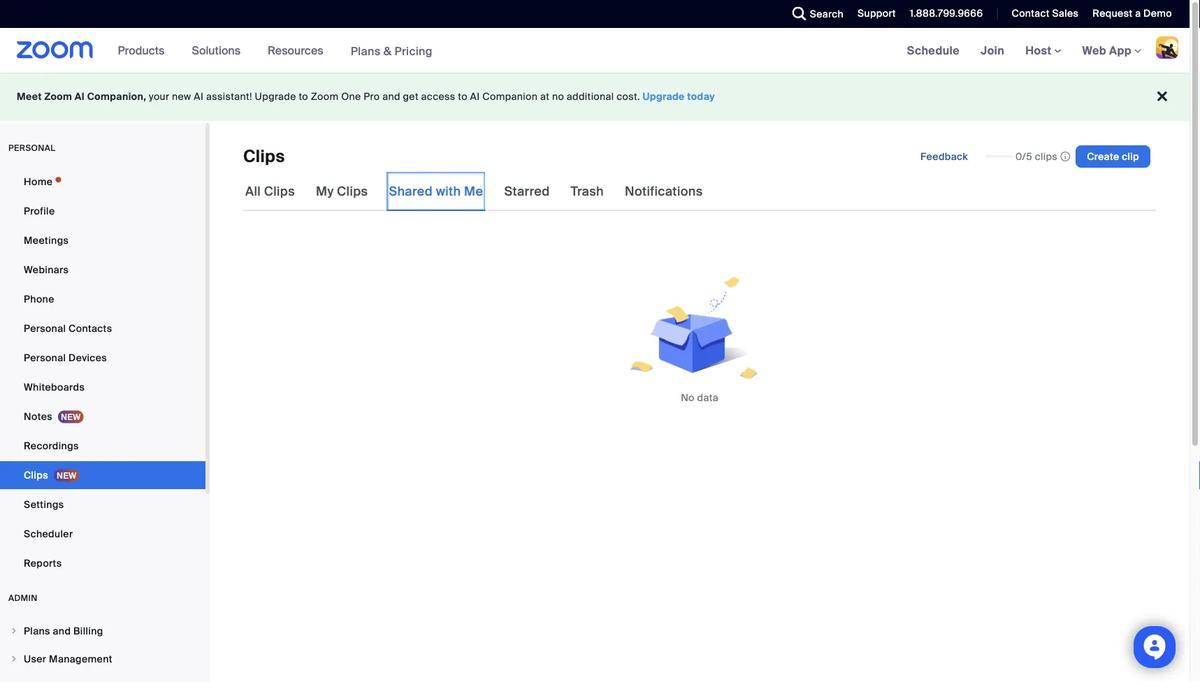 Task type: locate. For each thing, give the bounding box(es) containing it.
create clip
[[1087, 150, 1140, 163]]

clips link
[[0, 461, 206, 489]]

1 ai from the left
[[75, 90, 85, 103]]

2 personal from the top
[[24, 351, 66, 364]]

new
[[172, 90, 191, 103]]

clips up all clips 'tab' at the top of the page
[[243, 146, 285, 167]]

1 horizontal spatial to
[[458, 90, 468, 103]]

1 horizontal spatial ai
[[194, 90, 204, 103]]

right image
[[10, 627, 18, 636]]

sales
[[1053, 7, 1079, 20]]

3 ai from the left
[[470, 90, 480, 103]]

1 vertical spatial personal
[[24, 351, 66, 364]]

clips inside 'tab'
[[264, 184, 295, 200]]

starred
[[504, 184, 550, 200]]

1 horizontal spatial plans
[[351, 44, 381, 58]]

management
[[49, 653, 112, 666]]

0/5 clips
[[1016, 150, 1058, 163]]

profile
[[24, 205, 55, 217]]

plans left & on the left of page
[[351, 44, 381, 58]]

plans inside menu item
[[24, 625, 50, 638]]

trash tab
[[569, 172, 606, 211]]

notes link
[[0, 403, 206, 431]]

personal devices link
[[0, 344, 206, 372]]

plans inside product information navigation
[[351, 44, 381, 58]]

webinars
[[24, 263, 69, 276]]

banner
[[0, 28, 1190, 74]]

demo
[[1144, 7, 1173, 20]]

0 horizontal spatial zoom
[[44, 90, 72, 103]]

0 horizontal spatial ai
[[75, 90, 85, 103]]

user management menu item
[[0, 646, 206, 673]]

ai
[[75, 90, 85, 103], [194, 90, 204, 103], [470, 90, 480, 103]]

phone link
[[0, 285, 206, 313]]

zoom
[[44, 90, 72, 103], [311, 90, 339, 103]]

whiteboards link
[[0, 373, 206, 401]]

personal devices
[[24, 351, 107, 364]]

1 upgrade from the left
[[255, 90, 296, 103]]

and inside menu item
[[53, 625, 71, 638]]

and
[[383, 90, 401, 103], [53, 625, 71, 638]]

pricing
[[395, 44, 433, 58]]

plans
[[351, 44, 381, 58], [24, 625, 50, 638]]

meet
[[17, 90, 42, 103]]

additional
[[567, 90, 614, 103]]

0 horizontal spatial upgrade
[[255, 90, 296, 103]]

notifications
[[625, 184, 703, 200]]

all
[[245, 184, 261, 200]]

product information navigation
[[107, 28, 443, 74]]

to right access
[[458, 90, 468, 103]]

0 horizontal spatial and
[[53, 625, 71, 638]]

0 horizontal spatial to
[[299, 90, 308, 103]]

personal down phone at the left top of page
[[24, 322, 66, 335]]

0 vertical spatial plans
[[351, 44, 381, 58]]

request a demo link
[[1083, 0, 1190, 28], [1093, 7, 1173, 20]]

solutions button
[[192, 28, 247, 73]]

scheduler link
[[0, 520, 206, 548]]

scheduler
[[24, 528, 73, 540]]

search button
[[782, 0, 847, 28]]

2 zoom from the left
[[311, 90, 339, 103]]

recordings
[[24, 439, 79, 452]]

and left get
[[383, 90, 401, 103]]

and inside meet zoom ai companion, footer
[[383, 90, 401, 103]]

whiteboards
[[24, 381, 85, 394]]

upgrade right cost.
[[643, 90, 685, 103]]

1 zoom from the left
[[44, 90, 72, 103]]

plans & pricing
[[351, 44, 433, 58]]

to down resources dropdown button
[[299, 90, 308, 103]]

plans right right icon
[[24, 625, 50, 638]]

clips
[[1035, 150, 1058, 163]]

with
[[436, 184, 461, 200]]

zoom right meet
[[44, 90, 72, 103]]

resources
[[268, 43, 323, 58]]

1 to from the left
[[299, 90, 308, 103]]

plans & pricing link
[[351, 44, 433, 58], [351, 44, 433, 58]]

settings link
[[0, 491, 206, 519]]

upgrade down product information navigation
[[255, 90, 296, 103]]

and left 'billing'
[[53, 625, 71, 638]]

a
[[1136, 7, 1141, 20]]

1 personal from the top
[[24, 322, 66, 335]]

my clips tab
[[314, 172, 370, 211]]

support link
[[847, 0, 900, 28], [858, 7, 896, 20]]

plans and billing
[[24, 625, 103, 638]]

1 horizontal spatial zoom
[[311, 90, 339, 103]]

assistant!
[[206, 90, 252, 103]]

plans for plans & pricing
[[351, 44, 381, 58]]

personal menu menu
[[0, 168, 206, 579]]

zoom left one
[[311, 90, 339, 103]]

products button
[[118, 28, 171, 73]]

personal contacts link
[[0, 315, 206, 343]]

0 vertical spatial personal
[[24, 322, 66, 335]]

all clips
[[245, 184, 295, 200]]

products
[[118, 43, 165, 58]]

phone
[[24, 293, 54, 306]]

ai right new
[[194, 90, 204, 103]]

all clips tab
[[243, 172, 297, 211]]

0/5 clips application
[[985, 150, 1071, 164]]

personal for personal contacts
[[24, 322, 66, 335]]

data
[[697, 391, 719, 404]]

profile picture image
[[1156, 36, 1179, 59]]

personal up whiteboards
[[24, 351, 66, 364]]

2 upgrade from the left
[[643, 90, 685, 103]]

home link
[[0, 168, 206, 196]]

clips right the all
[[264, 184, 295, 200]]

ai left companion
[[470, 90, 480, 103]]

clips right my
[[337, 184, 368, 200]]

1 horizontal spatial and
[[383, 90, 401, 103]]

1 vertical spatial and
[[53, 625, 71, 638]]

contacts
[[69, 322, 112, 335]]

1 vertical spatial plans
[[24, 625, 50, 638]]

one
[[341, 90, 361, 103]]

&
[[384, 44, 392, 58]]

1.888.799.9666 button
[[900, 0, 987, 28], [910, 7, 983, 20]]

tabs of clips tab list
[[243, 172, 705, 211]]

2 to from the left
[[458, 90, 468, 103]]

shared
[[389, 184, 433, 200]]

clips up settings on the bottom
[[24, 469, 48, 482]]

personal
[[24, 322, 66, 335], [24, 351, 66, 364]]

0 vertical spatial and
[[383, 90, 401, 103]]

admin
[[8, 593, 38, 604]]

right image
[[10, 655, 18, 664]]

web app button
[[1083, 43, 1142, 58]]

plans and billing menu item
[[0, 618, 206, 645]]

0 horizontal spatial plans
[[24, 625, 50, 638]]

user management
[[24, 653, 112, 666]]

1 horizontal spatial upgrade
[[643, 90, 685, 103]]

2 horizontal spatial ai
[[470, 90, 480, 103]]

meet zoom ai companion, your new ai assistant! upgrade to zoom one pro and get access to ai companion at no additional cost. upgrade today
[[17, 90, 715, 103]]

meetings
[[24, 234, 69, 247]]

upgrade
[[255, 90, 296, 103], [643, 90, 685, 103]]

ai left companion,
[[75, 90, 85, 103]]

request
[[1093, 7, 1133, 20]]

profile link
[[0, 197, 206, 225]]

contact sales link
[[1002, 0, 1083, 28], [1012, 7, 1079, 20]]



Task type: vqa. For each thing, say whether or not it's contained in the screenshot.
Pro
yes



Task type: describe. For each thing, give the bounding box(es) containing it.
shared with me tab
[[387, 172, 485, 211]]

starred tab
[[502, 172, 552, 211]]

banner containing products
[[0, 28, 1190, 74]]

join link
[[970, 28, 1015, 73]]

meetings navigation
[[897, 28, 1190, 74]]

meet zoom ai companion, footer
[[0, 73, 1190, 121]]

resources button
[[268, 28, 330, 73]]

notes
[[24, 410, 52, 423]]

today
[[688, 90, 715, 103]]

support
[[858, 7, 896, 20]]

schedule link
[[897, 28, 970, 73]]

webinars link
[[0, 256, 206, 284]]

solutions
[[192, 43, 241, 58]]

clips inside personal menu menu
[[24, 469, 48, 482]]

1.888.799.9666
[[910, 7, 983, 20]]

cost.
[[617, 90, 640, 103]]

feedback button
[[910, 145, 980, 168]]

me
[[464, 184, 483, 200]]

my clips
[[316, 184, 368, 200]]

settings
[[24, 498, 64, 511]]

home
[[24, 175, 53, 188]]

personal contacts
[[24, 322, 112, 335]]

recordings link
[[0, 432, 206, 460]]

your
[[149, 90, 169, 103]]

meetings link
[[0, 227, 206, 254]]

2 ai from the left
[[194, 90, 204, 103]]

create clip button
[[1076, 145, 1151, 168]]

trash
[[571, 184, 604, 200]]

no
[[681, 391, 695, 404]]

my
[[316, 184, 334, 200]]

companion,
[[87, 90, 146, 103]]

devices
[[69, 351, 107, 364]]

get
[[403, 90, 419, 103]]

clip
[[1122, 150, 1140, 163]]

user
[[24, 653, 46, 666]]

upgrade today link
[[643, 90, 715, 103]]

create
[[1087, 150, 1120, 163]]

personal
[[8, 143, 56, 153]]

no data
[[681, 391, 719, 404]]

billing
[[73, 625, 103, 638]]

companion
[[483, 90, 538, 103]]

contact
[[1012, 7, 1050, 20]]

shared with me
[[389, 184, 483, 200]]

contact sales
[[1012, 7, 1079, 20]]

plans for plans and billing
[[24, 625, 50, 638]]

personal for personal devices
[[24, 351, 66, 364]]

clips inside tab
[[337, 184, 368, 200]]

reports link
[[0, 550, 206, 578]]

access
[[421, 90, 456, 103]]

request a demo
[[1093, 7, 1173, 20]]

zoom logo image
[[17, 41, 93, 59]]

host button
[[1026, 43, 1062, 58]]

web app
[[1083, 43, 1132, 58]]

feedback
[[921, 150, 968, 163]]

web
[[1083, 43, 1107, 58]]

pro
[[364, 90, 380, 103]]

no
[[552, 90, 564, 103]]

host
[[1026, 43, 1055, 58]]

join
[[981, 43, 1005, 58]]

reports
[[24, 557, 62, 570]]

search
[[810, 7, 844, 20]]

app
[[1110, 43, 1132, 58]]

0/5
[[1016, 150, 1033, 163]]

at
[[540, 90, 550, 103]]

admin menu menu
[[0, 618, 206, 682]]



